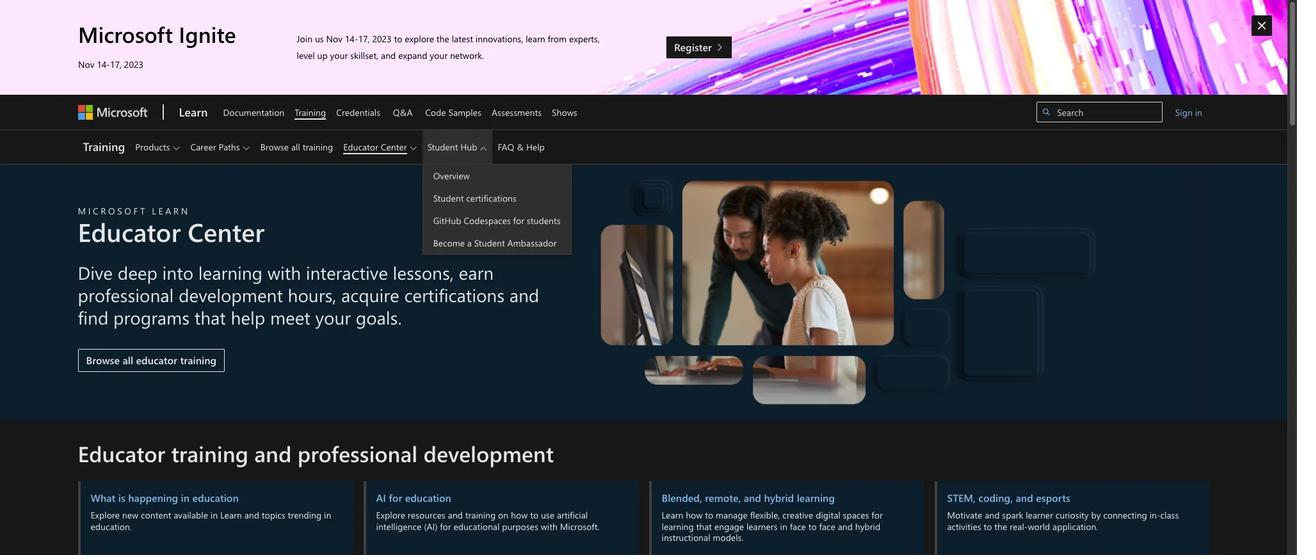 Task type: locate. For each thing, give the bounding box(es) containing it.
with inside ai for education explore resources and training on how to use artificial intelligence (ai) for educational purposes with microsoft.
[[541, 521, 558, 533]]

browse down documentation link
[[261, 141, 289, 153]]

training left on
[[466, 509, 496, 522]]

your
[[331, 49, 348, 62], [430, 49, 448, 62], [316, 305, 351, 329]]

1 horizontal spatial 14-
[[346, 33, 359, 45]]

student hub button
[[423, 130, 493, 164]]

how inside blended, remote, and hybrid learning learn how to manage flexible, creative digital spaces for learning that engage learners in face to face and hybrid instructional models.
[[686, 509, 703, 522]]

1 horizontal spatial the
[[995, 521, 1008, 533]]

14-
[[346, 33, 359, 45], [97, 59, 110, 71]]

(ai)
[[424, 521, 438, 533]]

0 vertical spatial 17,
[[359, 33, 370, 45]]

what is happening in education explore new content available in learn and topics trending in education.
[[91, 492, 331, 533]]

1 vertical spatial professional
[[298, 439, 418, 468]]

1 vertical spatial 17,
[[110, 59, 121, 71]]

1 vertical spatial browse
[[86, 353, 120, 367]]

0 vertical spatial 14-
[[346, 33, 359, 45]]

your right up
[[331, 49, 348, 62]]

student up 'github'
[[433, 192, 464, 204]]

codespaces
[[464, 215, 511, 227]]

educator down credentials
[[344, 141, 379, 153]]

innovations,
[[476, 33, 524, 45]]

1 horizontal spatial browse
[[261, 141, 289, 153]]

your right meet
[[316, 305, 351, 329]]

1 vertical spatial the
[[995, 521, 1008, 533]]

14- down microsoft ignite
[[97, 59, 110, 71]]

training link left "products"
[[78, 130, 130, 164]]

0 horizontal spatial 2023
[[124, 59, 143, 71]]

and up spark
[[1016, 492, 1034, 505]]

samples
[[449, 106, 482, 118]]

in up available
[[181, 492, 190, 505]]

educator inside "microsoft learn educator center"
[[78, 214, 181, 248]]

nov
[[327, 33, 343, 45], [78, 59, 94, 71]]

0 horizontal spatial hybrid
[[765, 492, 795, 505]]

2 how from the left
[[686, 509, 703, 522]]

1 education from the left
[[193, 492, 239, 505]]

browse all training
[[261, 141, 333, 153]]

0 vertical spatial hybrid
[[765, 492, 795, 505]]

how down blended,
[[686, 509, 703, 522]]

browse all educator training link
[[78, 349, 225, 372]]

0 horizontal spatial professional
[[78, 283, 174, 307]]

learn down blended,
[[662, 509, 684, 522]]

to right activities on the right bottom
[[984, 521, 993, 533]]

face left spaces
[[820, 521, 836, 533]]

learning down blended,
[[662, 521, 694, 533]]

to inside ai for education explore resources and training on how to use artificial intelligence (ai) for educational purposes with microsoft.
[[531, 509, 539, 522]]

0 vertical spatial training link
[[290, 95, 331, 129]]

to inside stem, coding, and esports motivate and spark learner curiosity by connecting in-class activities to the real-world application.
[[984, 521, 993, 533]]

14- up the skillset,
[[346, 33, 359, 45]]

0 horizontal spatial with
[[268, 260, 301, 284]]

latest
[[452, 33, 474, 45]]

17, down microsoft ignite
[[110, 59, 121, 71]]

0 horizontal spatial explore
[[91, 509, 120, 522]]

1 vertical spatial training
[[83, 139, 125, 155]]

meet
[[270, 305, 311, 329]]

learn inside blended, remote, and hybrid learning learn how to manage flexible, creative digital spaces for learning that engage learners in face to face and hybrid instructional models.
[[662, 509, 684, 522]]

student right a
[[475, 237, 505, 249]]

microsoft ignite
[[78, 19, 236, 49]]

0 horizontal spatial training link
[[78, 130, 130, 164]]

remote,
[[705, 492, 741, 505]]

0 horizontal spatial browse
[[86, 353, 120, 367]]

available
[[174, 509, 208, 522]]

face down the blended, remote, and hybrid learning link
[[790, 521, 807, 533]]

with inside dive deep into learning with interactive lessons, earn professional development hours, acquire certifications and find programs that help meet your goals.
[[268, 260, 301, 284]]

training up browse all training link
[[295, 106, 326, 118]]

educator
[[344, 141, 379, 153], [78, 214, 181, 248], [78, 439, 165, 468]]

center up into
[[188, 214, 265, 248]]

1 vertical spatial learning
[[797, 492, 835, 505]]

2 vertical spatial educator
[[78, 439, 165, 468]]

face
[[790, 521, 807, 533], [820, 521, 836, 533]]

0 horizontal spatial center
[[188, 214, 265, 248]]

by
[[1092, 509, 1102, 522]]

0 horizontal spatial face
[[790, 521, 807, 533]]

all inside browse all training link
[[291, 141, 300, 153]]

0 vertical spatial the
[[437, 33, 450, 45]]

0 vertical spatial browse
[[261, 141, 289, 153]]

1 horizontal spatial 2023
[[373, 33, 392, 45]]

training right educator
[[180, 353, 217, 367]]

in right trending
[[324, 509, 331, 522]]

in
[[1196, 106, 1203, 118], [181, 492, 190, 505], [211, 509, 218, 522], [324, 509, 331, 522], [781, 521, 788, 533]]

microsoft up dive
[[78, 205, 147, 217]]

with up meet
[[268, 260, 301, 284]]

0 vertical spatial training
[[295, 106, 326, 118]]

ambassador
[[508, 237, 557, 249]]

0 horizontal spatial development
[[179, 283, 283, 307]]

for
[[514, 215, 525, 227], [389, 492, 403, 505], [872, 509, 883, 522], [440, 521, 451, 533]]

0 vertical spatial microsoft
[[78, 19, 173, 49]]

1 vertical spatial with
[[541, 521, 558, 533]]

the left the real-
[[995, 521, 1008, 533]]

1 vertical spatial all
[[123, 353, 133, 367]]

and right (ai)
[[448, 509, 463, 522]]

1 vertical spatial hybrid
[[856, 521, 881, 533]]

educator up is
[[78, 439, 165, 468]]

browse down find
[[86, 353, 120, 367]]

0 vertical spatial educator
[[344, 141, 379, 153]]

0 vertical spatial student
[[428, 141, 458, 153]]

1 vertical spatial certifications
[[405, 283, 505, 307]]

to down the remote,
[[706, 509, 714, 522]]

that left engage
[[697, 521, 712, 533]]

nov 14-17, 2023
[[78, 59, 143, 71]]

assessments
[[492, 106, 542, 118]]

student certifications link
[[423, 187, 527, 209]]

1 horizontal spatial development
[[424, 439, 554, 468]]

to
[[395, 33, 403, 45], [531, 509, 539, 522], [706, 509, 714, 522], [809, 521, 817, 533], [984, 521, 993, 533]]

education up available
[[193, 492, 239, 505]]

banner
[[0, 95, 1288, 255]]

2 vertical spatial student
[[475, 237, 505, 249]]

0 vertical spatial with
[[268, 260, 301, 284]]

1 horizontal spatial training
[[295, 106, 326, 118]]

center down the q&a
[[381, 141, 407, 153]]

1 how from the left
[[511, 509, 528, 522]]

0 horizontal spatial that
[[195, 305, 226, 329]]

1 vertical spatial that
[[697, 521, 712, 533]]

how right on
[[511, 509, 528, 522]]

1 horizontal spatial education
[[405, 492, 452, 505]]

0 vertical spatial learning
[[198, 260, 263, 284]]

1 vertical spatial student
[[433, 192, 464, 204]]

17, up the skillset,
[[359, 33, 370, 45]]

2023
[[373, 33, 392, 45], [124, 59, 143, 71]]

certifications down become
[[405, 283, 505, 307]]

intelligence
[[376, 521, 422, 533]]

how
[[511, 509, 528, 522], [686, 509, 703, 522]]

digital
[[816, 509, 841, 522]]

educational
[[454, 521, 500, 533]]

resources
[[408, 509, 446, 522]]

0 vertical spatial center
[[381, 141, 407, 153]]

0 horizontal spatial nov
[[78, 59, 94, 71]]

training left "products"
[[83, 139, 125, 155]]

in right learners
[[781, 521, 788, 533]]

1 vertical spatial center
[[188, 214, 265, 248]]

ai for education explore resources and training on how to use artificial intelligence (ai) for educational purposes with microsoft.
[[376, 492, 600, 533]]

browse inside browse all training link
[[261, 141, 289, 153]]

for left students
[[514, 215, 525, 227]]

github
[[433, 215, 462, 227]]

explore inside the what is happening in education explore new content available in learn and topics trending in education.
[[91, 509, 120, 522]]

educator
[[136, 353, 177, 367]]

center
[[381, 141, 407, 153], [188, 214, 265, 248]]

1 horizontal spatial all
[[291, 141, 300, 153]]

2 microsoft from the top
[[78, 205, 147, 217]]

browse all educator training
[[86, 353, 217, 367]]

and right the skillset,
[[382, 49, 396, 62]]

microsoft inside "microsoft learn educator center"
[[78, 205, 147, 217]]

interactive
[[306, 260, 388, 284]]

browse
[[261, 141, 289, 153], [86, 353, 120, 367]]

and right creative
[[838, 521, 853, 533]]

hybrid up 'flexible,'
[[765, 492, 795, 505]]

learn up into
[[152, 205, 190, 217]]

activities
[[948, 521, 982, 533]]

educator up deep
[[78, 214, 181, 248]]

and up topics
[[255, 439, 292, 468]]

center inside educator center dropdown button
[[381, 141, 407, 153]]

1 horizontal spatial how
[[686, 509, 703, 522]]

credentials
[[337, 106, 381, 118]]

1 horizontal spatial center
[[381, 141, 407, 153]]

learning
[[198, 260, 263, 284], [797, 492, 835, 505], [662, 521, 694, 533]]

0 horizontal spatial 17,
[[110, 59, 121, 71]]

2 education from the left
[[405, 492, 452, 505]]

2023 down microsoft ignite
[[124, 59, 143, 71]]

1 horizontal spatial learning
[[662, 521, 694, 533]]

student left the hub
[[428, 141, 458, 153]]

become
[[433, 237, 465, 249]]

0 horizontal spatial 14-
[[97, 59, 110, 71]]

0 vertical spatial professional
[[78, 283, 174, 307]]

q&a link
[[386, 95, 420, 129]]

q&a
[[393, 106, 413, 118]]

for right spaces
[[872, 509, 883, 522]]

for inside student hub element
[[514, 215, 525, 227]]

career
[[191, 141, 216, 153]]

models.
[[713, 532, 744, 544]]

hybrid right digital
[[856, 521, 881, 533]]

0 horizontal spatial learning
[[198, 260, 263, 284]]

education inside the what is happening in education explore new content available in learn and topics trending in education.
[[193, 492, 239, 505]]

hours,
[[288, 283, 337, 307]]

in right 'sign'
[[1196, 106, 1203, 118]]

1 horizontal spatial that
[[697, 521, 712, 533]]

Search search field
[[1037, 102, 1164, 122]]

curiosity
[[1056, 509, 1089, 522]]

to left explore at the left top of page
[[395, 33, 403, 45]]

class
[[1161, 509, 1180, 522]]

credentials link
[[331, 95, 386, 129]]

and left topics
[[244, 509, 259, 522]]

learn down what is happening in education link
[[220, 509, 242, 522]]

learning up the help
[[198, 260, 263, 284]]

explore down what
[[91, 509, 120, 522]]

training
[[303, 141, 333, 153], [180, 353, 217, 367], [171, 439, 249, 468], [466, 509, 496, 522]]

that left the help
[[195, 305, 226, 329]]

1 vertical spatial educator
[[78, 214, 181, 248]]

1 vertical spatial microsoft
[[78, 205, 147, 217]]

education up the "resources"
[[405, 492, 452, 505]]

1 horizontal spatial with
[[541, 521, 558, 533]]

2 horizontal spatial learning
[[797, 492, 835, 505]]

0 horizontal spatial how
[[511, 509, 528, 522]]

1 vertical spatial 2023
[[124, 59, 143, 71]]

learn link
[[174, 95, 213, 129]]

1 horizontal spatial 17,
[[359, 33, 370, 45]]

student inside student hub dropdown button
[[428, 141, 458, 153]]

2 vertical spatial learning
[[662, 521, 694, 533]]

1 horizontal spatial face
[[820, 521, 836, 533]]

1 horizontal spatial explore
[[376, 509, 406, 522]]

microsoft for microsoft learn educator center
[[78, 205, 147, 217]]

learn up career at left top
[[179, 104, 208, 120]]

17,
[[359, 33, 370, 45], [110, 59, 121, 71]]

1 vertical spatial 14-
[[97, 59, 110, 71]]

2023 up the skillset,
[[373, 33, 392, 45]]

1 vertical spatial nov
[[78, 59, 94, 71]]

explore down "ai"
[[376, 509, 406, 522]]

with right purposes on the bottom of the page
[[541, 521, 558, 533]]

and down ambassador
[[510, 283, 540, 307]]

browse inside browse all educator training link
[[86, 353, 120, 367]]

0 vertical spatial that
[[195, 305, 226, 329]]

and down coding,
[[985, 509, 1000, 522]]

1 horizontal spatial nov
[[327, 33, 343, 45]]

that
[[195, 305, 226, 329], [697, 521, 712, 533]]

application.
[[1053, 521, 1099, 533]]

14- inside join us nov 14-17, 2023 to explore the latest innovations, learn from experts, level up your skillset, and expand your network.
[[346, 33, 359, 45]]

student hub element
[[423, 164, 572, 255]]

explore
[[405, 33, 435, 45]]

to left use at the left bottom of the page
[[531, 509, 539, 522]]

professional inside dive deep into learning with interactive lessons, earn professional development hours, acquire certifications and find programs that help meet your goals.
[[78, 283, 174, 307]]

Search search field
[[1037, 102, 1164, 122]]

training link up browse all training link
[[290, 95, 331, 129]]

training inside ai for education explore resources and training on how to use artificial intelligence (ai) for educational purposes with microsoft.
[[466, 509, 496, 522]]

0 horizontal spatial all
[[123, 353, 133, 367]]

happening
[[128, 492, 178, 505]]

student for student hub
[[428, 141, 458, 153]]

learning up digital
[[797, 492, 835, 505]]

and inside the what is happening in education explore new content available in learn and topics trending in education.
[[244, 509, 259, 522]]

new
[[122, 509, 139, 522]]

education inside ai for education explore resources and training on how to use artificial intelligence (ai) for educational purposes with microsoft.
[[405, 492, 452, 505]]

microsoft
[[78, 19, 173, 49], [78, 205, 147, 217]]

microsoft up nov 14-17, 2023
[[78, 19, 173, 49]]

and
[[382, 49, 396, 62], [510, 283, 540, 307], [255, 439, 292, 468], [744, 492, 762, 505], [1016, 492, 1034, 505], [244, 509, 259, 522], [448, 509, 463, 522], [985, 509, 1000, 522], [838, 521, 853, 533]]

faq & help
[[498, 141, 545, 153]]

student inside student certifications link
[[433, 192, 464, 204]]

training link
[[290, 95, 331, 129], [78, 130, 130, 164]]

educator center
[[344, 141, 407, 153]]

and inside dive deep into learning with interactive lessons, earn professional development hours, acquire certifications and find programs that help meet your goals.
[[510, 283, 540, 307]]

0 vertical spatial all
[[291, 141, 300, 153]]

0 horizontal spatial education
[[193, 492, 239, 505]]

connecting
[[1104, 509, 1148, 522]]

0 horizontal spatial training
[[83, 139, 125, 155]]

certifications inside dive deep into learning with interactive lessons, earn professional development hours, acquire certifications and find programs that help meet your goals.
[[405, 283, 505, 307]]

0 horizontal spatial the
[[437, 33, 450, 45]]

0 vertical spatial 2023
[[373, 33, 392, 45]]

0 vertical spatial certifications
[[467, 192, 517, 204]]

in inside sign in link
[[1196, 106, 1203, 118]]

1 explore from the left
[[91, 509, 120, 522]]

spaces
[[843, 509, 870, 522]]

0 vertical spatial development
[[179, 283, 283, 307]]

educator inside dropdown button
[[344, 141, 379, 153]]

and inside ai for education explore resources and training on how to use artificial intelligence (ai) for educational purposes with microsoft.
[[448, 509, 463, 522]]

0 vertical spatial nov
[[327, 33, 343, 45]]

certifications up codespaces
[[467, 192, 517, 204]]

all inside browse all educator training link
[[123, 353, 133, 367]]

engage
[[715, 521, 744, 533]]

banner containing learn
[[0, 95, 1288, 255]]

the left latest
[[437, 33, 450, 45]]

in inside blended, remote, and hybrid learning learn how to manage flexible, creative digital spaces for learning that engage learners in face to face and hybrid instructional models.
[[781, 521, 788, 533]]

2 explore from the left
[[376, 509, 406, 522]]

blended, remote, and hybrid learning learn how to manage flexible, creative digital spaces for learning that engage learners in face to face and hybrid instructional models.
[[662, 492, 883, 544]]

education.
[[91, 521, 132, 533]]

all
[[291, 141, 300, 153], [123, 353, 133, 367]]

1 microsoft from the top
[[78, 19, 173, 49]]



Task type: vqa. For each thing, say whether or not it's contained in the screenshot.
assessment
no



Task type: describe. For each thing, give the bounding box(es) containing it.
2 face from the left
[[820, 521, 836, 533]]

for right "ai"
[[389, 492, 403, 505]]

student hub
[[428, 141, 478, 153]]

into
[[162, 260, 194, 284]]

products button
[[130, 130, 185, 164]]

17, inside join us nov 14-17, 2023 to explore the latest innovations, learn from experts, level up your skillset, and expand your network.
[[359, 33, 370, 45]]

manage
[[716, 509, 748, 522]]

student inside become a student ambassador link
[[475, 237, 505, 249]]

educator for center
[[344, 141, 379, 153]]

overview link
[[423, 165, 480, 187]]

that inside dive deep into learning with interactive lessons, earn professional development hours, acquire certifications and find programs that help meet your goals.
[[195, 305, 226, 329]]

development inside dive deep into learning with interactive lessons, earn professional development hours, acquire certifications and find programs that help meet your goals.
[[179, 283, 283, 307]]

career paths
[[191, 141, 240, 153]]

all for educator
[[123, 353, 133, 367]]

microsoft.
[[560, 521, 600, 533]]

creative
[[783, 509, 814, 522]]

learner
[[1026, 509, 1054, 522]]

in down what is happening in education link
[[211, 509, 218, 522]]

learn inside the what is happening in education explore new content available in learn and topics trending in education.
[[220, 509, 242, 522]]

1 vertical spatial training link
[[78, 130, 130, 164]]

github codespaces for students link
[[423, 209, 571, 232]]

and up 'flexible,'
[[744, 492, 762, 505]]

browse for browse all training
[[261, 141, 289, 153]]

stem, coding, and esports link
[[948, 492, 1200, 505]]

student certifications
[[433, 192, 517, 204]]

skillset,
[[351, 49, 379, 62]]

help
[[527, 141, 545, 153]]

to down the blended, remote, and hybrid learning link
[[809, 521, 817, 533]]

training up what is happening in education link
[[171, 439, 249, 468]]

your down explore at the left top of page
[[430, 49, 448, 62]]

learn
[[526, 33, 546, 45]]

educator for training
[[78, 439, 165, 468]]

dive
[[78, 260, 113, 284]]

microsoft for microsoft ignite
[[78, 19, 173, 49]]

for right (ai)
[[440, 521, 451, 533]]

explore inside ai for education explore resources and training on how to use artificial intelligence (ai) for educational purposes with microsoft.
[[376, 509, 406, 522]]

paths
[[219, 141, 240, 153]]

is
[[118, 492, 125, 505]]

help
[[231, 305, 265, 329]]

browse all training link
[[255, 130, 338, 164]]

faq & help link
[[493, 130, 550, 164]]

use
[[541, 509, 555, 522]]

documentation
[[223, 106, 285, 118]]

programs
[[113, 305, 190, 329]]

code
[[426, 106, 446, 118]]

overview
[[433, 170, 470, 182]]

1 vertical spatial development
[[424, 439, 554, 468]]

goals.
[[356, 305, 402, 329]]

microsoft learn educator center
[[78, 205, 265, 248]]

from
[[548, 33, 567, 45]]

1 horizontal spatial professional
[[298, 439, 418, 468]]

trending
[[288, 509, 322, 522]]

nov inside join us nov 14-17, 2023 to explore the latest innovations, learn from experts, level up your skillset, and expand your network.
[[327, 33, 343, 45]]

github codespaces for students
[[433, 215, 561, 227]]

training for training link to the right
[[295, 106, 326, 118]]

join us nov 14-17, 2023 to explore the latest innovations, learn from experts, level up your skillset, and expand your network.
[[297, 33, 601, 62]]

become a student ambassador link
[[423, 232, 567, 254]]

1 horizontal spatial training link
[[290, 95, 331, 129]]

and inside join us nov 14-17, 2023 to explore the latest innovations, learn from experts, level up your skillset, and expand your network.
[[382, 49, 396, 62]]

level
[[297, 49, 315, 62]]

that inside blended, remote, and hybrid learning learn how to manage flexible, creative digital spaces for learning that engage learners in face to face and hybrid instructional models.
[[697, 521, 712, 533]]

center inside "microsoft learn educator center"
[[188, 214, 265, 248]]

your inside dive deep into learning with interactive lessons, earn professional development hours, acquire certifications and find programs that help meet your goals.
[[316, 305, 351, 329]]

what
[[91, 492, 116, 505]]

sign
[[1176, 106, 1193, 118]]

2023 inside join us nov 14-17, 2023 to explore the latest innovations, learn from experts, level up your skillset, and expand your network.
[[373, 33, 392, 45]]

earn
[[459, 260, 494, 284]]

blended, remote, and hybrid learning link
[[662, 492, 914, 505]]

real-
[[1010, 521, 1029, 533]]

join
[[297, 33, 313, 45]]

learn inside "microsoft learn educator center"
[[152, 205, 190, 217]]

content
[[141, 509, 171, 522]]

learning inside dive deep into learning with interactive lessons, earn professional development hours, acquire certifications and find programs that help meet your goals.
[[198, 260, 263, 284]]

assessments link
[[487, 95, 547, 129]]

experts,
[[570, 33, 601, 45]]

the inside stem, coding, and esports motivate and spark learner curiosity by connecting in-class activities to the real-world application.
[[995, 521, 1008, 533]]

for inside blended, remote, and hybrid learning learn how to manage flexible, creative digital spaces for learning that engage learners in face to face and hybrid instructional models.
[[872, 509, 883, 522]]

blended,
[[662, 492, 703, 505]]

products
[[135, 141, 170, 153]]

to inside join us nov 14-17, 2023 to explore the latest innovations, learn from experts, level up your skillset, and expand your network.
[[395, 33, 403, 45]]

learners
[[747, 521, 778, 533]]

the inside join us nov 14-17, 2023 to explore the latest innovations, learn from experts, level up your skillset, and expand your network.
[[437, 33, 450, 45]]

code samples link
[[420, 95, 487, 129]]

how inside ai for education explore resources and training on how to use artificial intelligence (ai) for educational purposes with microsoft.
[[511, 509, 528, 522]]

coding,
[[979, 492, 1014, 505]]

educator training and professional development
[[78, 439, 554, 468]]

all for training
[[291, 141, 300, 153]]

spark
[[1003, 509, 1024, 522]]

motivate
[[948, 509, 983, 522]]

become a student ambassador
[[433, 237, 557, 249]]

dive deep into learning with interactive lessons, earn professional development hours, acquire certifications and find programs that help meet your goals.
[[78, 260, 540, 329]]

esports
[[1037, 492, 1071, 505]]

world
[[1029, 521, 1051, 533]]

browse for browse all educator training
[[86, 353, 120, 367]]

shows
[[552, 106, 578, 118]]

code samples
[[426, 106, 482, 118]]

us
[[315, 33, 324, 45]]

up
[[318, 49, 328, 62]]

1 face from the left
[[790, 521, 807, 533]]

network.
[[451, 49, 485, 62]]

instructional
[[662, 532, 711, 544]]

sign in
[[1176, 106, 1203, 118]]

flexible,
[[751, 509, 781, 522]]

certifications inside student hub element
[[467, 192, 517, 204]]

1 horizontal spatial hybrid
[[856, 521, 881, 533]]

educator center button
[[338, 130, 423, 164]]

students
[[527, 215, 561, 227]]

training for bottommost training link
[[83, 139, 125, 155]]

ignite
[[179, 19, 236, 49]]

training down credentials link
[[303, 141, 333, 153]]

lessons,
[[393, 260, 454, 284]]

on
[[498, 509, 509, 522]]

student for student certifications
[[433, 192, 464, 204]]

what is happening in education link
[[91, 492, 342, 505]]

artificial
[[557, 509, 588, 522]]



